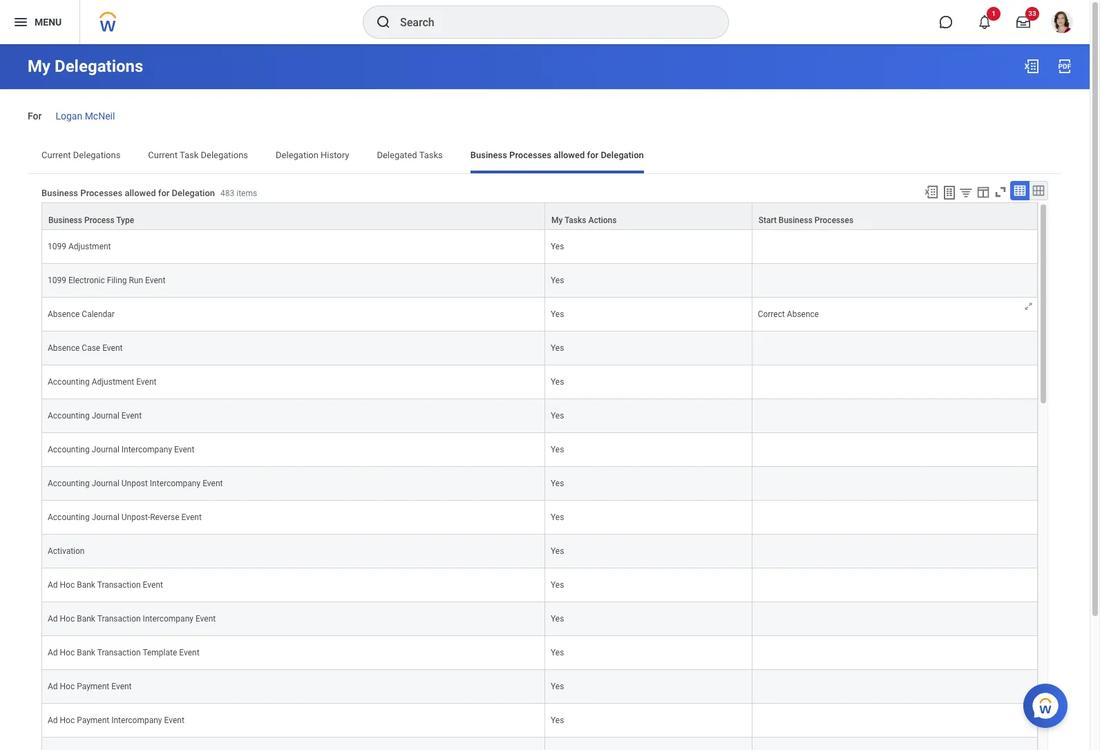 Task type: locate. For each thing, give the bounding box(es) containing it.
9 cell from the top
[[753, 535, 1038, 569]]

8 cell from the top
[[753, 501, 1038, 535]]

5 row from the top
[[41, 332, 1038, 366]]

4 yes from the top
[[551, 344, 564, 353]]

reverse
[[150, 513, 179, 523]]

yes for ad hoc bank transaction template event
[[551, 648, 564, 658]]

row containing ad hoc bank transaction intercompany event
[[41, 603, 1038, 637]]

5 ad from the top
[[48, 716, 58, 726]]

my
[[28, 57, 51, 76], [552, 216, 563, 225]]

accounting down absence case event
[[48, 377, 90, 387]]

intercompany up "accounting journal unpost intercompany event"
[[122, 445, 172, 455]]

menu button
[[0, 0, 80, 44]]

15 yes from the top
[[551, 716, 564, 726]]

allowed for business processes allowed for delegation 483 items
[[125, 188, 156, 198]]

search image
[[375, 14, 392, 30]]

7 yes from the top
[[551, 445, 564, 455]]

0 vertical spatial adjustment
[[68, 242, 111, 252]]

transaction for template
[[97, 648, 141, 658]]

journal down accounting adjustment event
[[92, 411, 119, 421]]

1 horizontal spatial for
[[587, 150, 599, 160]]

toolbar
[[918, 181, 1049, 202]]

delegations down mcneil
[[73, 150, 121, 160]]

1 vertical spatial processes
[[80, 188, 123, 198]]

hoc
[[60, 581, 75, 590], [60, 615, 75, 624], [60, 648, 75, 658], [60, 682, 75, 692], [60, 716, 75, 726]]

17 row from the top
[[41, 738, 1038, 751]]

5 accounting from the top
[[48, 513, 90, 523]]

tasks right 'delegated'
[[419, 150, 443, 160]]

1 vertical spatial tasks
[[565, 216, 587, 225]]

10 row from the top
[[41, 501, 1038, 535]]

my inside my tasks actions popup button
[[552, 216, 563, 225]]

4 journal from the top
[[92, 513, 119, 523]]

1 yes from the top
[[551, 242, 564, 252]]

processes for business processes allowed for delegation 483 items
[[80, 188, 123, 198]]

1 accounting from the top
[[48, 377, 90, 387]]

current down "logan"
[[41, 150, 71, 160]]

0 horizontal spatial export to excel image
[[924, 184, 940, 200]]

1 1099 from the top
[[48, 242, 66, 252]]

table image
[[1014, 184, 1027, 198]]

delegation history
[[276, 150, 349, 160]]

1 vertical spatial allowed
[[125, 188, 156, 198]]

cell for ad hoc payment intercompany event
[[753, 704, 1038, 738]]

bank down ad hoc bank transaction event
[[77, 615, 95, 624]]

4 ad from the top
[[48, 682, 58, 692]]

journal for event
[[92, 411, 119, 421]]

1 horizontal spatial allowed
[[554, 150, 585, 160]]

click to view/edit grid preferences image
[[976, 184, 991, 200]]

11 yes from the top
[[551, 581, 564, 590]]

6 yes from the top
[[551, 411, 564, 421]]

allowed
[[554, 150, 585, 160], [125, 188, 156, 198]]

13 cell from the top
[[753, 671, 1038, 704]]

1 vertical spatial payment
[[77, 716, 109, 726]]

bank for ad hoc bank transaction event
[[77, 581, 95, 590]]

row containing business process type
[[41, 202, 1038, 230]]

15 row from the top
[[41, 671, 1038, 704]]

row containing accounting journal event
[[41, 400, 1038, 433]]

for down the current task delegations
[[158, 188, 170, 198]]

delegations
[[55, 57, 143, 76], [73, 150, 121, 160], [201, 150, 248, 160]]

filing
[[107, 276, 127, 285]]

2 vertical spatial bank
[[77, 648, 95, 658]]

11 cell from the top
[[753, 603, 1038, 637]]

delegation left history
[[276, 150, 319, 160]]

hoc for ad hoc bank transaction intercompany event
[[60, 615, 75, 624]]

2 horizontal spatial delegation
[[601, 150, 644, 160]]

unpost-
[[122, 513, 150, 523]]

accounting
[[48, 377, 90, 387], [48, 411, 90, 421], [48, 445, 90, 455], [48, 479, 90, 489], [48, 513, 90, 523]]

payment for event
[[77, 682, 109, 692]]

5 hoc from the top
[[60, 716, 75, 726]]

row containing ad hoc payment intercompany event
[[41, 704, 1038, 738]]

3 ad from the top
[[48, 648, 58, 658]]

ad for ad hoc bank transaction intercompany event
[[48, 615, 58, 624]]

2 yes from the top
[[551, 276, 564, 285]]

3 row from the top
[[41, 264, 1038, 298]]

0 vertical spatial export to excel image
[[1024, 58, 1041, 75]]

3 transaction from the top
[[97, 648, 141, 658]]

0 vertical spatial allowed
[[554, 150, 585, 160]]

payment up the ad hoc payment intercompany event
[[77, 682, 109, 692]]

1 vertical spatial my
[[552, 216, 563, 225]]

my for my tasks actions
[[552, 216, 563, 225]]

6 row from the top
[[41, 366, 1038, 400]]

1 horizontal spatial export to excel image
[[1024, 58, 1041, 75]]

ad hoc bank transaction event
[[48, 581, 163, 590]]

3 hoc from the top
[[60, 648, 75, 658]]

16 row from the top
[[41, 704, 1038, 738]]

2 ad from the top
[[48, 615, 58, 624]]

13 yes from the top
[[551, 648, 564, 658]]

cell
[[753, 230, 1038, 264], [753, 264, 1038, 298], [753, 332, 1038, 366], [753, 366, 1038, 400], [753, 400, 1038, 433], [753, 433, 1038, 467], [753, 467, 1038, 501], [753, 501, 1038, 535], [753, 535, 1038, 569], [753, 569, 1038, 603], [753, 603, 1038, 637], [753, 637, 1038, 671], [753, 671, 1038, 704], [753, 704, 1038, 738], [753, 738, 1038, 751]]

14 row from the top
[[41, 637, 1038, 671]]

ad
[[48, 581, 58, 590], [48, 615, 58, 624], [48, 648, 58, 658], [48, 682, 58, 692], [48, 716, 58, 726]]

journal
[[92, 411, 119, 421], [92, 445, 119, 455], [92, 479, 119, 489], [92, 513, 119, 523]]

1 horizontal spatial tasks
[[565, 216, 587, 225]]

1 row from the top
[[41, 202, 1038, 230]]

0 horizontal spatial for
[[158, 188, 170, 198]]

2 hoc from the top
[[60, 615, 75, 624]]

1 payment from the top
[[77, 682, 109, 692]]

0 horizontal spatial tasks
[[419, 150, 443, 160]]

14 cell from the top
[[753, 704, 1038, 738]]

business processes allowed for delegation 483 items
[[41, 188, 257, 198]]

8 yes from the top
[[551, 479, 564, 489]]

accounting for accounting journal unpost intercompany event
[[48, 479, 90, 489]]

3 bank from the top
[[77, 648, 95, 658]]

absence right correct
[[787, 310, 819, 319]]

bank
[[77, 581, 95, 590], [77, 615, 95, 624], [77, 648, 95, 658]]

tasks
[[419, 150, 443, 160], [565, 216, 587, 225]]

allowed for business processes allowed for delegation
[[554, 150, 585, 160]]

0 vertical spatial bank
[[77, 581, 95, 590]]

processes
[[510, 150, 552, 160], [80, 188, 123, 198], [815, 216, 854, 225]]

7 row from the top
[[41, 400, 1038, 433]]

2 transaction from the top
[[97, 615, 141, 624]]

5 cell from the top
[[753, 400, 1038, 433]]

profile logan mcneil image
[[1052, 11, 1074, 36]]

ad for ad hoc bank transaction template event
[[48, 648, 58, 658]]

transaction
[[97, 581, 141, 590], [97, 615, 141, 624], [97, 648, 141, 658]]

tab list containing current delegations
[[28, 140, 1063, 173]]

electronic
[[68, 276, 105, 285]]

mcneil
[[85, 111, 115, 122]]

absence left case
[[48, 344, 80, 353]]

hoc down ad hoc payment event
[[60, 716, 75, 726]]

yes for accounting adjustment event
[[551, 377, 564, 387]]

export to excel image
[[1024, 58, 1041, 75], [924, 184, 940, 200]]

logan
[[56, 111, 82, 122]]

transaction up ad hoc bank transaction template event
[[97, 615, 141, 624]]

0 horizontal spatial allowed
[[125, 188, 156, 198]]

0 horizontal spatial my
[[28, 57, 51, 76]]

current task delegations
[[148, 150, 248, 160]]

absence
[[48, 310, 80, 319], [787, 310, 819, 319], [48, 344, 80, 353]]

2 vertical spatial processes
[[815, 216, 854, 225]]

accounting down the accounting journal intercompany event
[[48, 479, 90, 489]]

1 vertical spatial bank
[[77, 615, 95, 624]]

cell for accounting journal intercompany event
[[753, 433, 1038, 467]]

1 ad from the top
[[48, 581, 58, 590]]

adjustment down business process type
[[68, 242, 111, 252]]

cell for accounting adjustment event
[[753, 366, 1038, 400]]

1099 left electronic on the left top of page
[[48, 276, 66, 285]]

delegation left 483
[[172, 188, 215, 198]]

yes for 1099 adjustment
[[551, 242, 564, 252]]

adjustment up accounting journal event in the left of the page
[[92, 377, 134, 387]]

for
[[587, 150, 599, 160], [158, 188, 170, 198]]

template
[[143, 648, 177, 658]]

journal for unpost
[[92, 479, 119, 489]]

for inside tab list
[[587, 150, 599, 160]]

my delegations main content
[[0, 44, 1090, 751]]

accounting up activation
[[48, 513, 90, 523]]

delegation for business processes allowed for delegation
[[601, 150, 644, 160]]

6 cell from the top
[[753, 433, 1038, 467]]

4 row from the top
[[41, 298, 1038, 332]]

allowed up type
[[125, 188, 156, 198]]

7 cell from the top
[[753, 467, 1038, 501]]

2 current from the left
[[148, 150, 178, 160]]

bank for ad hoc bank transaction template event
[[77, 648, 95, 658]]

correct
[[758, 310, 785, 319]]

delegation up my tasks actions popup button
[[601, 150, 644, 160]]

delegations for my delegations
[[55, 57, 143, 76]]

accounting down accounting adjustment event
[[48, 411, 90, 421]]

1 horizontal spatial current
[[148, 150, 178, 160]]

3 yes from the top
[[551, 310, 564, 319]]

start
[[759, 216, 777, 225]]

0 vertical spatial tasks
[[419, 150, 443, 160]]

hoc up ad hoc payment event
[[60, 648, 75, 658]]

1 horizontal spatial processes
[[510, 150, 552, 160]]

business for business processes allowed for delegation 483 items
[[41, 188, 78, 198]]

cell for accounting journal unpost-reverse event
[[753, 501, 1038, 535]]

1 horizontal spatial my
[[552, 216, 563, 225]]

1 current from the left
[[41, 150, 71, 160]]

absence left calendar
[[48, 310, 80, 319]]

1 vertical spatial for
[[158, 188, 170, 198]]

yes for ad hoc payment event
[[551, 682, 564, 692]]

event
[[145, 276, 166, 285], [102, 344, 123, 353], [136, 377, 157, 387], [122, 411, 142, 421], [174, 445, 195, 455], [203, 479, 223, 489], [182, 513, 202, 523], [143, 581, 163, 590], [196, 615, 216, 624], [179, 648, 200, 658], [111, 682, 132, 692], [164, 716, 184, 726]]

business
[[471, 150, 507, 160], [41, 188, 78, 198], [48, 216, 82, 225], [779, 216, 813, 225]]

my tasks actions
[[552, 216, 617, 225]]

12 cell from the top
[[753, 637, 1038, 671]]

bank up ad hoc payment event
[[77, 648, 95, 658]]

11 row from the top
[[41, 535, 1038, 569]]

yes for accounting journal event
[[551, 411, 564, 421]]

1099
[[48, 242, 66, 252], [48, 276, 66, 285]]

adjustment
[[68, 242, 111, 252], [92, 377, 134, 387]]

row containing 1099 adjustment
[[41, 230, 1038, 264]]

yes for 1099 electronic filing run event
[[551, 276, 564, 285]]

my down menu dropdown button
[[28, 57, 51, 76]]

1 cell from the top
[[753, 230, 1038, 264]]

transaction down ad hoc bank transaction intercompany event
[[97, 648, 141, 658]]

accounting for accounting journal event
[[48, 411, 90, 421]]

2 cell from the top
[[753, 264, 1038, 298]]

processes inside tab list
[[510, 150, 552, 160]]

journal down accounting journal event in the left of the page
[[92, 445, 119, 455]]

accounting journal unpost-reverse event
[[48, 513, 202, 523]]

1 bank from the top
[[77, 581, 95, 590]]

inbox large image
[[1017, 15, 1031, 29]]

calendar
[[82, 310, 115, 319]]

hoc down ad hoc bank transaction event
[[60, 615, 75, 624]]

4 cell from the top
[[753, 366, 1038, 400]]

export to excel image for yes
[[924, 184, 940, 200]]

0 vertical spatial for
[[587, 150, 599, 160]]

processes for business processes allowed for delegation
[[510, 150, 552, 160]]

tasks inside popup button
[[565, 216, 587, 225]]

ad hoc payment intercompany event
[[48, 716, 184, 726]]

0 vertical spatial 1099
[[48, 242, 66, 252]]

12 yes from the top
[[551, 615, 564, 624]]

business inside tab list
[[471, 150, 507, 160]]

for up my tasks actions
[[587, 150, 599, 160]]

0 vertical spatial processes
[[510, 150, 552, 160]]

9 row from the top
[[41, 467, 1038, 501]]

row containing absence case event
[[41, 332, 1038, 366]]

transaction for event
[[97, 581, 141, 590]]

ad hoc payment event
[[48, 682, 132, 692]]

transaction up ad hoc bank transaction intercompany event
[[97, 581, 141, 590]]

row
[[41, 202, 1038, 230], [41, 230, 1038, 264], [41, 264, 1038, 298], [41, 298, 1038, 332], [41, 332, 1038, 366], [41, 366, 1038, 400], [41, 400, 1038, 433], [41, 433, 1038, 467], [41, 467, 1038, 501], [41, 501, 1038, 535], [41, 535, 1038, 569], [41, 569, 1038, 603], [41, 603, 1038, 637], [41, 637, 1038, 671], [41, 671, 1038, 704], [41, 704, 1038, 738], [41, 738, 1038, 751]]

export to excel image left the export to worksheets image
[[924, 184, 940, 200]]

accounting journal intercompany event
[[48, 445, 195, 455]]

1 button
[[970, 7, 1001, 37]]

Search Workday  search field
[[400, 7, 700, 37]]

1 vertical spatial transaction
[[97, 615, 141, 624]]

for for business processes allowed for delegation 483 items
[[158, 188, 170, 198]]

2 row from the top
[[41, 230, 1038, 264]]

2 accounting from the top
[[48, 411, 90, 421]]

intercompany
[[122, 445, 172, 455], [150, 479, 201, 489], [143, 615, 194, 624], [111, 716, 162, 726]]

12 row from the top
[[41, 569, 1038, 603]]

1 journal from the top
[[92, 411, 119, 421]]

payment down ad hoc payment event
[[77, 716, 109, 726]]

start business processes button
[[753, 203, 1038, 229]]

current left task
[[148, 150, 178, 160]]

5 yes from the top
[[551, 377, 564, 387]]

delegations right task
[[201, 150, 248, 160]]

intercompany down ad hoc payment event
[[111, 716, 162, 726]]

2 bank from the top
[[77, 615, 95, 624]]

absence calendar
[[48, 310, 115, 319]]

2 horizontal spatial processes
[[815, 216, 854, 225]]

1099 down business process type
[[48, 242, 66, 252]]

hoc for ad hoc payment event
[[60, 682, 75, 692]]

4 hoc from the top
[[60, 682, 75, 692]]

tasks left actions
[[565, 216, 587, 225]]

2 1099 from the top
[[48, 276, 66, 285]]

adjustment for accounting
[[92, 377, 134, 387]]

1 hoc from the top
[[60, 581, 75, 590]]

9 yes from the top
[[551, 513, 564, 523]]

row containing ad hoc bank transaction event
[[41, 569, 1038, 603]]

0 vertical spatial my
[[28, 57, 51, 76]]

adjustment for 1099
[[68, 242, 111, 252]]

bank down activation
[[77, 581, 95, 590]]

expand table image
[[1032, 184, 1046, 198]]

case
[[82, 344, 100, 353]]

row containing accounting journal unpost intercompany event
[[41, 467, 1038, 501]]

business process type button
[[42, 203, 545, 229]]

hoc for ad hoc bank transaction template event
[[60, 648, 75, 658]]

business inside popup button
[[48, 216, 82, 225]]

3 accounting from the top
[[48, 445, 90, 455]]

13 row from the top
[[41, 603, 1038, 637]]

14 yes from the top
[[551, 682, 564, 692]]

hoc up the ad hoc payment intercompany event
[[60, 682, 75, 692]]

8 row from the top
[[41, 433, 1038, 467]]

3 journal from the top
[[92, 479, 119, 489]]

0 horizontal spatial processes
[[80, 188, 123, 198]]

2 journal from the top
[[92, 445, 119, 455]]

0 horizontal spatial delegation
[[172, 188, 215, 198]]

accounting journal event
[[48, 411, 142, 421]]

journal left unpost
[[92, 479, 119, 489]]

hoc down activation
[[60, 581, 75, 590]]

payment
[[77, 682, 109, 692], [77, 716, 109, 726]]

my left actions
[[552, 216, 563, 225]]

10 yes from the top
[[551, 547, 564, 556]]

delegations up mcneil
[[55, 57, 143, 76]]

allowed up my tasks actions
[[554, 150, 585, 160]]

tab list
[[28, 140, 1063, 173]]

yes for ad hoc bank transaction event
[[551, 581, 564, 590]]

1 vertical spatial adjustment
[[92, 377, 134, 387]]

export to worksheets image
[[942, 184, 958, 201]]

absence inside cell
[[787, 310, 819, 319]]

1 transaction from the top
[[97, 581, 141, 590]]

row containing accounting journal unpost-reverse event
[[41, 501, 1038, 535]]

journal left unpost-
[[92, 513, 119, 523]]

1 vertical spatial 1099
[[48, 276, 66, 285]]

0 vertical spatial payment
[[77, 682, 109, 692]]

4 accounting from the top
[[48, 479, 90, 489]]

cell for accounting journal unpost intercompany event
[[753, 467, 1038, 501]]

journal for intercompany
[[92, 445, 119, 455]]

current
[[41, 150, 71, 160], [148, 150, 178, 160]]

export to excel image left view printable version (pdf) icon
[[1024, 58, 1041, 75]]

accounting down accounting journal event in the left of the page
[[48, 445, 90, 455]]

tasks inside tab list
[[419, 150, 443, 160]]

2 vertical spatial transaction
[[97, 648, 141, 658]]

yes
[[551, 242, 564, 252], [551, 276, 564, 285], [551, 310, 564, 319], [551, 344, 564, 353], [551, 377, 564, 387], [551, 411, 564, 421], [551, 445, 564, 455], [551, 479, 564, 489], [551, 513, 564, 523], [551, 547, 564, 556], [551, 581, 564, 590], [551, 615, 564, 624], [551, 648, 564, 658], [551, 682, 564, 692], [551, 716, 564, 726]]

3 cell from the top
[[753, 332, 1038, 366]]

tasks for delegated
[[419, 150, 443, 160]]

delegation
[[276, 150, 319, 160], [601, 150, 644, 160], [172, 188, 215, 198]]

0 horizontal spatial current
[[41, 150, 71, 160]]

1 vertical spatial export to excel image
[[924, 184, 940, 200]]

2 payment from the top
[[77, 716, 109, 726]]

10 cell from the top
[[753, 569, 1038, 603]]

483
[[221, 189, 235, 198]]

0 vertical spatial transaction
[[97, 581, 141, 590]]



Task type: vqa. For each thing, say whether or not it's contained in the screenshot.
Learning
no



Task type: describe. For each thing, give the bounding box(es) containing it.
cell for ad hoc bank transaction event
[[753, 569, 1038, 603]]

yes for accounting journal unpost-reverse event
[[551, 513, 564, 523]]

select to filter grid data image
[[959, 185, 974, 200]]

history
[[321, 150, 349, 160]]

for
[[28, 111, 42, 122]]

cell for ad hoc payment event
[[753, 671, 1038, 704]]

hoc for ad hoc payment intercompany event
[[60, 716, 75, 726]]

current for current task delegations
[[148, 150, 178, 160]]

cell for accounting journal event
[[753, 400, 1038, 433]]

1099 adjustment
[[48, 242, 111, 252]]

ad for ad hoc payment intercompany event
[[48, 716, 58, 726]]

payment for intercompany
[[77, 716, 109, 726]]

start business processes
[[759, 216, 854, 225]]

row containing ad hoc payment event
[[41, 671, 1038, 704]]

yes for absence calendar
[[551, 310, 564, 319]]

cell for absence case event
[[753, 332, 1038, 366]]

fullscreen image
[[994, 184, 1009, 200]]

1 horizontal spatial delegation
[[276, 150, 319, 160]]

accounting for accounting adjustment event
[[48, 377, 90, 387]]

business for business processes allowed for delegation
[[471, 150, 507, 160]]

bank for ad hoc bank transaction intercompany event
[[77, 615, 95, 624]]

yes for ad hoc payment intercompany event
[[551, 716, 564, 726]]

transaction for intercompany
[[97, 615, 141, 624]]

correct absence cell
[[753, 298, 1038, 332]]

yes for ad hoc bank transaction intercompany event
[[551, 615, 564, 624]]

activation
[[48, 547, 85, 556]]

delegation for business processes allowed for delegation 483 items
[[172, 188, 215, 198]]

ad hoc bank transaction intercompany event
[[48, 615, 216, 624]]

yes for accounting journal unpost intercompany event
[[551, 479, 564, 489]]

cell for ad hoc bank transaction intercompany event
[[753, 603, 1038, 637]]

processes inside popup button
[[815, 216, 854, 225]]

delegated
[[377, 150, 417, 160]]

business inside popup button
[[779, 216, 813, 225]]

correct absence
[[758, 310, 819, 319]]

current delegations
[[41, 150, 121, 160]]

tasks for my
[[565, 216, 587, 225]]

run
[[129, 276, 143, 285]]

ad for ad hoc bank transaction event
[[48, 581, 58, 590]]

1
[[992, 10, 996, 17]]

yes for absence case event
[[551, 344, 564, 353]]

ad for ad hoc payment event
[[48, 682, 58, 692]]

absence for absence case event
[[48, 344, 80, 353]]

my for my delegations
[[28, 57, 51, 76]]

current for current delegations
[[41, 150, 71, 160]]

row containing ad hoc bank transaction template event
[[41, 637, 1038, 671]]

yes for accounting journal intercompany event
[[551, 445, 564, 455]]

row containing accounting journal intercompany event
[[41, 433, 1038, 467]]

grow image
[[1024, 301, 1034, 312]]

33
[[1029, 10, 1037, 17]]

absence for absence calendar
[[48, 310, 80, 319]]

cell for ad hoc bank transaction template event
[[753, 637, 1038, 671]]

accounting journal unpost intercompany event
[[48, 479, 223, 489]]

type
[[116, 216, 134, 225]]

delegated tasks
[[377, 150, 443, 160]]

logan mcneil link
[[56, 108, 115, 122]]

process
[[84, 216, 115, 225]]

ad hoc bank transaction template event
[[48, 648, 200, 658]]

row containing activation
[[41, 535, 1038, 569]]

accounting adjustment event
[[48, 377, 157, 387]]

my delegations
[[28, 57, 143, 76]]

cell for activation
[[753, 535, 1038, 569]]

1099 for 1099 electronic filing run event
[[48, 276, 66, 285]]

toolbar inside my delegations main content
[[918, 181, 1049, 202]]

notifications large image
[[978, 15, 992, 29]]

business processes allowed for delegation
[[471, 150, 644, 160]]

intercompany up template
[[143, 615, 194, 624]]

justify image
[[12, 14, 29, 30]]

unpost
[[122, 479, 148, 489]]

1099 for 1099 adjustment
[[48, 242, 66, 252]]

tab list inside my delegations main content
[[28, 140, 1063, 173]]

for for business processes allowed for delegation
[[587, 150, 599, 160]]

row containing accounting adjustment event
[[41, 366, 1038, 400]]

business for business process type
[[48, 216, 82, 225]]

journal for unpost-
[[92, 513, 119, 523]]

1099 electronic filing run event
[[48, 276, 166, 285]]

my tasks actions button
[[545, 203, 752, 229]]

delegations for current delegations
[[73, 150, 121, 160]]

33 button
[[1009, 7, 1040, 37]]

task
[[180, 150, 199, 160]]

yes for activation
[[551, 547, 564, 556]]

menu
[[35, 16, 62, 27]]

accounting for accounting journal intercompany event
[[48, 445, 90, 455]]

logan mcneil
[[56, 111, 115, 122]]

hoc for ad hoc bank transaction event
[[60, 581, 75, 590]]

view printable version (pdf) image
[[1057, 58, 1074, 75]]

notifications element
[[1059, 28, 1070, 39]]

actions
[[589, 216, 617, 225]]

business process type
[[48, 216, 134, 225]]

row containing 1099 electronic filing run event
[[41, 264, 1038, 298]]

export to excel image for current task delegations
[[1024, 58, 1041, 75]]

intercompany up reverse
[[150, 479, 201, 489]]

items
[[237, 189, 257, 198]]

accounting for accounting journal unpost-reverse event
[[48, 513, 90, 523]]

absence case event
[[48, 344, 123, 353]]

cell for 1099 electronic filing run event
[[753, 264, 1038, 298]]

15 cell from the top
[[753, 738, 1038, 751]]

row containing absence calendar
[[41, 298, 1038, 332]]

cell for 1099 adjustment
[[753, 230, 1038, 264]]



